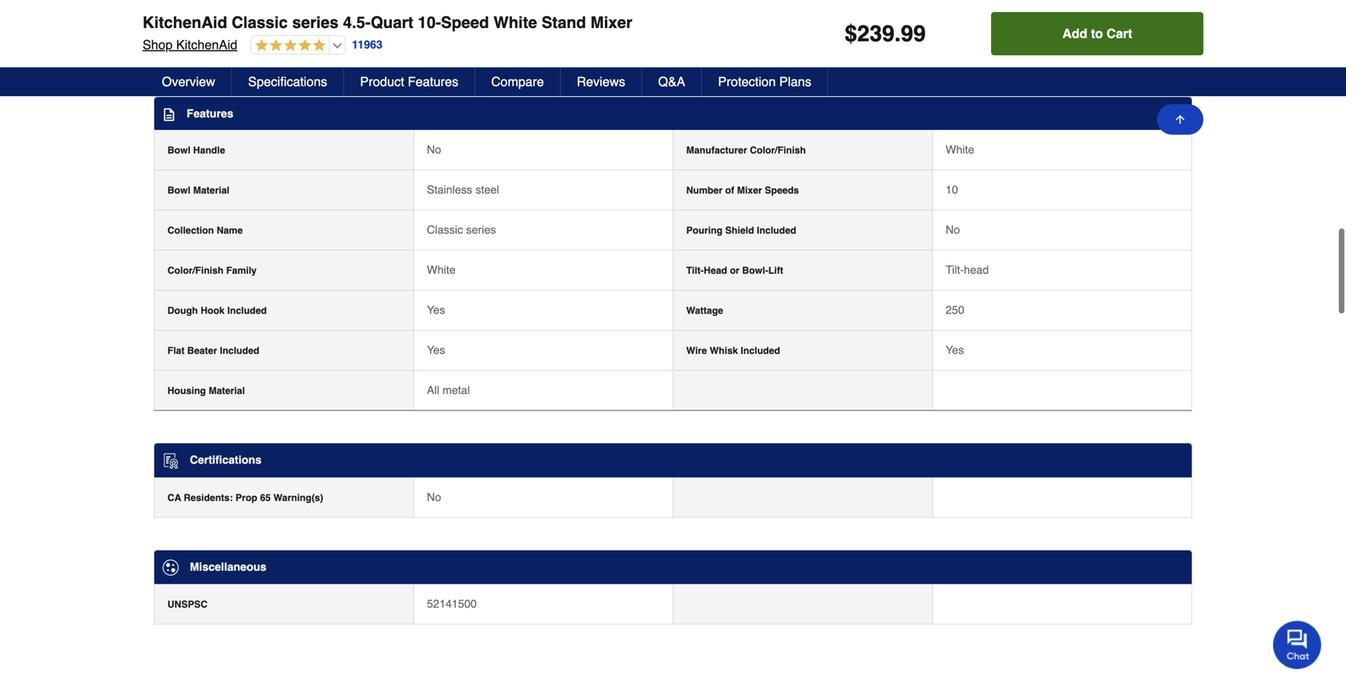 Task type: vqa. For each thing, say whether or not it's contained in the screenshot.


Task type: locate. For each thing, give the bounding box(es) containing it.
included right whisk
[[741, 345, 781, 357]]

tilt- up 250 in the top right of the page
[[946, 264, 965, 276]]

white down classic series
[[427, 264, 456, 276]]

included for dough hook included
[[227, 305, 267, 316]]

mixer right the of
[[737, 185, 763, 196]]

2 bowl from the top
[[168, 185, 191, 196]]

tilt- for head
[[946, 264, 965, 276]]

1 vertical spatial kitchenaid
[[176, 37, 238, 52]]

housing material
[[168, 385, 245, 397]]

4.5-
[[343, 13, 371, 32]]

1 vertical spatial color/finish
[[168, 265, 224, 276]]

kitchenaid up the overview at the top left
[[176, 37, 238, 52]]

52141500
[[427, 597, 477, 610]]

no
[[427, 143, 441, 156], [946, 223, 961, 236], [427, 491, 441, 503]]

0 horizontal spatial classic
[[232, 13, 288, 32]]

kitchenaid
[[143, 13, 227, 32], [176, 37, 238, 52]]

0 vertical spatial kitchenaid
[[143, 13, 227, 32]]

yes for yes
[[427, 344, 445, 357]]

kitchenaid up height
[[143, 13, 227, 32]]

pouring shield included
[[687, 225, 797, 236]]

collection name
[[168, 225, 243, 236]]

1 vertical spatial white
[[946, 143, 975, 156]]

0 vertical spatial features
[[408, 74, 459, 89]]

height
[[168, 39, 198, 50]]

tilt- for head
[[687, 265, 704, 276]]

ca
[[168, 492, 181, 503]]

0 horizontal spatial mixer
[[591, 13, 633, 32]]

stainless steel
[[427, 183, 500, 196]]

manufacturer
[[687, 145, 748, 156]]

bowl for stainless steel
[[168, 185, 191, 196]]

1 vertical spatial series
[[466, 223, 496, 236]]

0 horizontal spatial white
[[427, 264, 456, 276]]

1 vertical spatial material
[[209, 385, 245, 397]]

0 vertical spatial white
[[494, 13, 537, 32]]

shield
[[726, 225, 755, 236]]

stainless
[[427, 183, 473, 196]]

11963
[[352, 38, 383, 51]]

bowl for no
[[168, 145, 191, 156]]

steel
[[476, 183, 500, 196]]

white
[[494, 13, 537, 32], [946, 143, 975, 156], [427, 264, 456, 276]]

tilt- left or
[[687, 265, 704, 276]]

plans
[[780, 74, 812, 89]]

included right shield
[[757, 225, 797, 236]]

0 vertical spatial bowl
[[168, 145, 191, 156]]

material down handle
[[193, 185, 230, 196]]

1 horizontal spatial tilt-
[[946, 264, 965, 276]]

collection
[[168, 225, 214, 236]]

0 vertical spatial color/finish
[[750, 145, 806, 156]]

included right beater
[[220, 345, 260, 357]]

.
[[895, 21, 901, 47]]

0 vertical spatial material
[[193, 185, 230, 196]]

material for all metal
[[209, 385, 245, 397]]

1 horizontal spatial white
[[494, 13, 537, 32]]

bowl handle
[[168, 145, 225, 156]]

warning(s)
[[274, 492, 323, 503]]

protection
[[719, 74, 776, 89]]

chat invite button image
[[1274, 620, 1323, 669]]

material right housing
[[209, 385, 245, 397]]

mixer right stand
[[591, 13, 633, 32]]

classic
[[232, 13, 288, 32], [427, 223, 463, 236]]

1 vertical spatial classic
[[427, 223, 463, 236]]

miscellaneous
[[190, 560, 267, 573]]

compare button
[[476, 67, 561, 96]]

arrow up image
[[1175, 113, 1187, 126]]

color/finish down the collection
[[168, 265, 224, 276]]

0 vertical spatial no
[[427, 143, 441, 156]]

flat
[[168, 345, 185, 357]]

1 horizontal spatial series
[[466, 223, 496, 236]]

classic series
[[427, 223, 496, 236]]

2 vertical spatial white
[[427, 264, 456, 276]]

1 bowl from the top
[[168, 145, 191, 156]]

compare
[[492, 74, 544, 89]]

color/finish family
[[168, 265, 257, 276]]

add
[[1063, 26, 1088, 41]]

mixer
[[591, 13, 633, 32], [737, 185, 763, 196]]

1 vertical spatial bowl
[[168, 185, 191, 196]]

dough
[[168, 305, 198, 316]]

1 horizontal spatial mixer
[[737, 185, 763, 196]]

classic down stainless
[[427, 223, 463, 236]]

0 horizontal spatial tilt-
[[687, 265, 704, 276]]

protection plans button
[[702, 67, 829, 96]]

overview
[[162, 74, 215, 89]]

kitchenaid classic series 4.5-quart 10-speed white stand mixer
[[143, 13, 633, 32]]

height (inches)
[[168, 39, 237, 50]]

series down steel
[[466, 223, 496, 236]]

included for wire whisk included
[[741, 345, 781, 357]]

product features
[[360, 74, 459, 89]]

all
[[427, 384, 440, 397]]

included for pouring shield included
[[757, 225, 797, 236]]

beater
[[187, 345, 217, 357]]

series
[[292, 13, 339, 32], [466, 223, 496, 236]]

hook
[[201, 305, 225, 316]]

1 vertical spatial no
[[946, 223, 961, 236]]

included right hook
[[227, 305, 267, 316]]

included
[[757, 225, 797, 236], [227, 305, 267, 316], [220, 345, 260, 357], [741, 345, 781, 357]]

0 horizontal spatial series
[[292, 13, 339, 32]]

number of mixer speeds
[[687, 185, 800, 196]]

2 vertical spatial no
[[427, 491, 441, 503]]

white left stand
[[494, 13, 537, 32]]

features inside product features button
[[408, 74, 459, 89]]

tilt-
[[946, 264, 965, 276], [687, 265, 704, 276]]

2 horizontal spatial white
[[946, 143, 975, 156]]

0 horizontal spatial features
[[187, 107, 234, 120]]

material for stainless steel
[[193, 185, 230, 196]]

features right product
[[408, 74, 459, 89]]

features up handle
[[187, 107, 234, 120]]

all metal
[[427, 384, 470, 397]]

reviews button
[[561, 67, 643, 96]]

0 vertical spatial classic
[[232, 13, 288, 32]]

prop
[[236, 492, 258, 503]]

white up 10
[[946, 143, 975, 156]]

housing
[[168, 385, 206, 397]]

yes
[[427, 304, 445, 316], [427, 344, 445, 357], [946, 344, 965, 357]]

series up 4.8 stars "image"
[[292, 13, 339, 32]]

bowl
[[168, 145, 191, 156], [168, 185, 191, 196]]

of
[[726, 185, 735, 196]]

number
[[687, 185, 723, 196]]

bowl left handle
[[168, 145, 191, 156]]

tilt-head or bowl-lift
[[687, 265, 784, 276]]

material
[[193, 185, 230, 196], [209, 385, 245, 397]]

classic up 4.8 stars "image"
[[232, 13, 288, 32]]

features
[[408, 74, 459, 89], [187, 107, 234, 120]]

0 horizontal spatial color/finish
[[168, 265, 224, 276]]

1 horizontal spatial classic
[[427, 223, 463, 236]]

color/finish up speeds
[[750, 145, 806, 156]]

bowl up the collection
[[168, 185, 191, 196]]

1 horizontal spatial features
[[408, 74, 459, 89]]



Task type: describe. For each thing, give the bounding box(es) containing it.
bowl-
[[743, 265, 769, 276]]

shop
[[143, 37, 173, 52]]

shop kitchenaid
[[143, 37, 238, 52]]

head
[[704, 265, 728, 276]]

0 vertical spatial series
[[292, 13, 339, 32]]

notes image
[[163, 108, 176, 121]]

reviews
[[577, 74, 626, 89]]

dough hook included
[[168, 305, 267, 316]]

lift
[[769, 265, 784, 276]]

speed
[[441, 13, 489, 32]]

1 horizontal spatial color/finish
[[750, 145, 806, 156]]

4.8 stars image
[[251, 38, 326, 53]]

product features button
[[344, 67, 476, 96]]

add to cart
[[1063, 26, 1133, 41]]

239
[[858, 21, 895, 47]]

certifications
[[190, 454, 262, 466]]

q&a
[[659, 74, 686, 89]]

overview button
[[146, 67, 232, 96]]

stand
[[542, 13, 586, 32]]

name
[[217, 225, 243, 236]]

no for bowl handle
[[427, 143, 441, 156]]

yes for 250
[[427, 304, 445, 316]]

(inches)
[[200, 39, 237, 50]]

$
[[845, 21, 858, 47]]

10-
[[418, 13, 441, 32]]

residents:
[[184, 492, 233, 503]]

product
[[360, 74, 405, 89]]

q&a button
[[643, 67, 702, 96]]

1 vertical spatial features
[[187, 107, 234, 120]]

or
[[730, 265, 740, 276]]

specifications
[[248, 74, 327, 89]]

whisk
[[710, 345, 738, 357]]

wattage
[[687, 305, 724, 316]]

cart
[[1107, 26, 1133, 41]]

metal
[[443, 384, 470, 397]]

tilt-head
[[946, 264, 990, 276]]

0 vertical spatial mixer
[[591, 13, 633, 32]]

speeds
[[765, 185, 800, 196]]

family
[[226, 265, 257, 276]]

250
[[946, 304, 965, 316]]

wire
[[687, 345, 707, 357]]

included for flat beater included
[[220, 345, 260, 357]]

bowl material
[[168, 185, 230, 196]]

10
[[946, 183, 959, 196]]

1 vertical spatial mixer
[[737, 185, 763, 196]]

no for ca residents: prop 65 warning(s)
[[427, 491, 441, 503]]

65
[[260, 492, 271, 503]]

99
[[901, 21, 926, 47]]

to
[[1092, 26, 1104, 41]]

ca residents: prop 65 warning(s)
[[168, 492, 323, 503]]

add to cart button
[[992, 12, 1204, 55]]

specifications button
[[232, 67, 344, 96]]

$ 239 . 99
[[845, 21, 926, 47]]

handle
[[193, 145, 225, 156]]

head
[[965, 264, 990, 276]]

flat beater included
[[168, 345, 260, 357]]

quart
[[371, 13, 414, 32]]

wire whisk included
[[687, 345, 781, 357]]

unspsc
[[168, 599, 208, 610]]

protection plans
[[719, 74, 812, 89]]

pouring
[[687, 225, 723, 236]]

manufacturer color/finish
[[687, 145, 806, 156]]



